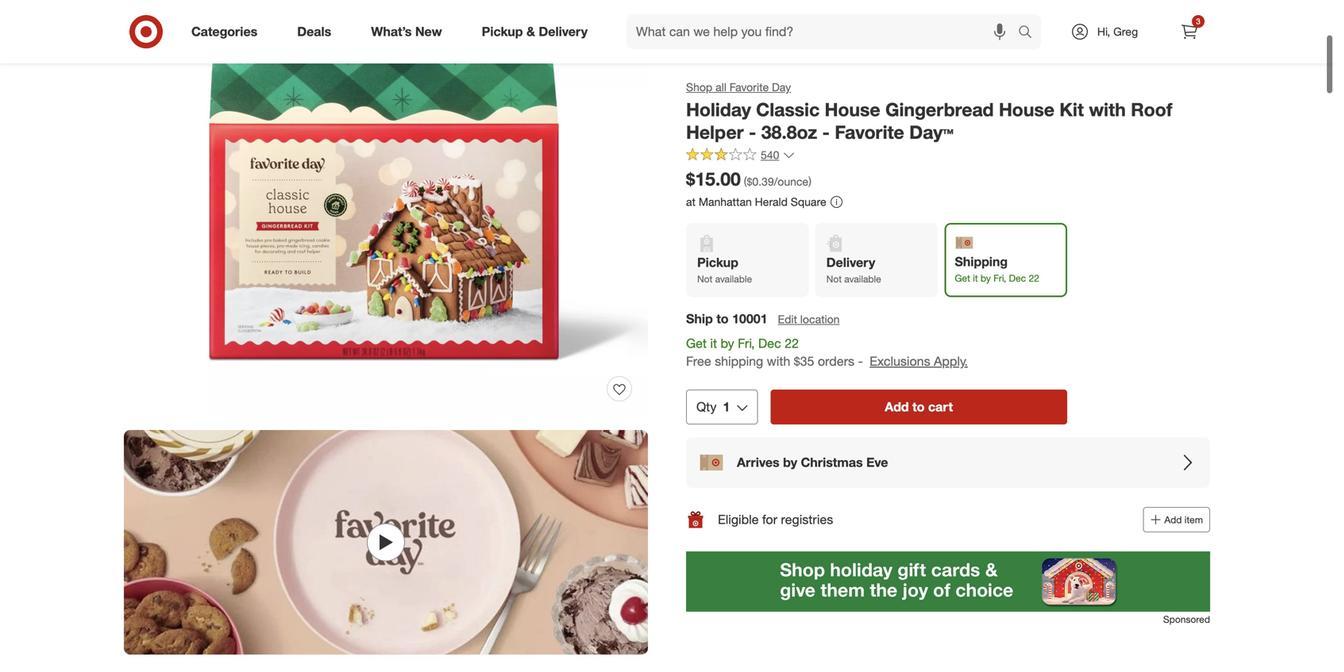 Task type: vqa. For each thing, say whether or not it's contained in the screenshot.
advertisement region
yes



Task type: locate. For each thing, give the bounding box(es) containing it.
pickup for not
[[697, 255, 739, 271]]

available inside pickup not available
[[715, 273, 752, 285]]

1 available from the left
[[715, 273, 752, 285]]

exclusions apply. button
[[870, 353, 968, 371]]

shipping
[[715, 354, 764, 370]]

search
[[1011, 25, 1049, 41]]

0 horizontal spatial delivery
[[539, 24, 588, 39]]

dec
[[1009, 273, 1026, 285], [759, 336, 781, 351]]

0 vertical spatial with
[[1089, 98, 1126, 121]]

with inside shop all favorite day holiday classic house gingerbread house kit with roof helper - 38.8oz - favorite day™
[[1089, 98, 1126, 121]]

not for delivery
[[827, 273, 842, 285]]

by down shipping
[[981, 273, 991, 285]]

favorite left day™
[[835, 121, 905, 144]]

it up free at the right bottom
[[710, 336, 717, 351]]

pickup inside pickup not available
[[697, 255, 739, 271]]

0 horizontal spatial dec
[[759, 336, 781, 351]]

0 vertical spatial delivery
[[539, 24, 588, 39]]

available inside the delivery not available
[[845, 273, 882, 285]]

by inside get it by fri, dec 22 free shipping with $35 orders - exclusions apply.
[[721, 336, 734, 351]]

$0.39
[[747, 175, 774, 189]]

fri, up shipping
[[738, 336, 755, 351]]

by right arrives
[[783, 455, 798, 471]]

0 vertical spatial fri,
[[994, 273, 1007, 285]]

(
[[744, 175, 747, 189]]

0 horizontal spatial with
[[767, 354, 791, 370]]

0 horizontal spatial pickup
[[482, 24, 523, 39]]

1 horizontal spatial -
[[823, 121, 830, 144]]

2 not from the left
[[827, 273, 842, 285]]

with left the $35
[[767, 354, 791, 370]]

pickup left &
[[482, 24, 523, 39]]

0 horizontal spatial not
[[697, 273, 713, 285]]

not
[[697, 273, 713, 285], [827, 273, 842, 285]]

- right 38.8oz
[[823, 121, 830, 144]]

helper
[[686, 121, 744, 144]]

1 horizontal spatial by
[[783, 455, 798, 471]]

1 vertical spatial fri,
[[738, 336, 755, 351]]

1 vertical spatial pickup
[[697, 255, 739, 271]]

add left cart
[[885, 400, 909, 415]]

0 vertical spatial pickup
[[482, 24, 523, 39]]

0 horizontal spatial get
[[686, 336, 707, 351]]

not inside the delivery not available
[[827, 273, 842, 285]]

dec inside shipping get it by fri, dec 22
[[1009, 273, 1026, 285]]

delivery right &
[[539, 24, 588, 39]]

add
[[885, 400, 909, 415], [1165, 514, 1182, 526]]

christmas
[[801, 455, 863, 471]]

0 horizontal spatial house
[[825, 98, 881, 121]]

1 horizontal spatial fri,
[[994, 273, 1007, 285]]

what's new
[[371, 24, 442, 39]]

1 horizontal spatial available
[[845, 273, 882, 285]]

0 horizontal spatial it
[[710, 336, 717, 351]]

with right kit
[[1089, 98, 1126, 121]]

eligible for registries
[[718, 512, 833, 528]]

registries
[[781, 512, 833, 528]]

1 horizontal spatial favorite
[[835, 121, 905, 144]]

10001
[[732, 311, 768, 327]]

0 vertical spatial to
[[717, 311, 729, 327]]

-
[[749, 121, 757, 144], [823, 121, 830, 144], [858, 354, 863, 370]]

0 vertical spatial 22
[[1029, 273, 1040, 285]]

orders
[[818, 354, 855, 370]]

ship
[[686, 311, 713, 327]]

1 vertical spatial get
[[686, 336, 707, 351]]

fri, inside shipping get it by fri, dec 22
[[994, 273, 1007, 285]]

1 horizontal spatial pickup
[[697, 255, 739, 271]]

get it by fri, dec 22 free shipping with $35 orders - exclusions apply.
[[686, 336, 968, 370]]

1 vertical spatial it
[[710, 336, 717, 351]]

1 horizontal spatial get
[[955, 273, 971, 285]]

hi,
[[1098, 25, 1111, 39]]

with
[[1089, 98, 1126, 121], [767, 354, 791, 370]]

get inside get it by fri, dec 22 free shipping with $35 orders - exclusions apply.
[[686, 336, 707, 351]]

kit
[[1060, 98, 1084, 121]]

pickup & delivery
[[482, 24, 588, 39]]

1 horizontal spatial add
[[1165, 514, 1182, 526]]

pickup inside pickup & delivery link
[[482, 24, 523, 39]]

house left kit
[[999, 98, 1055, 121]]

pickup
[[482, 24, 523, 39], [697, 255, 739, 271]]

exclusions
[[870, 354, 931, 370]]

1 horizontal spatial delivery
[[827, 255, 876, 271]]

add item
[[1165, 514, 1203, 526]]

get
[[955, 273, 971, 285], [686, 336, 707, 351]]

add to cart button
[[771, 390, 1068, 425]]

0 horizontal spatial fri,
[[738, 336, 755, 351]]

get down shipping
[[955, 273, 971, 285]]

to
[[717, 311, 729, 327], [913, 400, 925, 415]]

with inside get it by fri, dec 22 free shipping with $35 orders - exclusions apply.
[[767, 354, 791, 370]]

1 vertical spatial dec
[[759, 336, 781, 351]]

2 horizontal spatial -
[[858, 354, 863, 370]]

to inside 'button'
[[913, 400, 925, 415]]

1 horizontal spatial to
[[913, 400, 925, 415]]

delivery
[[539, 24, 588, 39], [827, 255, 876, 271]]

shop
[[686, 80, 713, 94]]

house right the 'classic' at the right top of page
[[825, 98, 881, 121]]

1 vertical spatial 22
[[785, 336, 799, 351]]

new
[[415, 24, 442, 39]]

by
[[981, 273, 991, 285], [721, 336, 734, 351], [783, 455, 798, 471]]

1 vertical spatial to
[[913, 400, 925, 415]]

0 horizontal spatial 22
[[785, 336, 799, 351]]

edit location button
[[777, 311, 841, 328]]

1 not from the left
[[697, 273, 713, 285]]

not up the ship
[[697, 273, 713, 285]]

1 vertical spatial favorite
[[835, 121, 905, 144]]

fri,
[[994, 273, 1007, 285], [738, 336, 755, 351]]

2 available from the left
[[845, 273, 882, 285]]

1 vertical spatial with
[[767, 354, 791, 370]]

to left cart
[[913, 400, 925, 415]]

house
[[825, 98, 881, 121], [999, 98, 1055, 121]]

by up shipping
[[721, 336, 734, 351]]

0 vertical spatial favorite
[[730, 80, 769, 94]]

1 vertical spatial delivery
[[827, 255, 876, 271]]

0 horizontal spatial add
[[885, 400, 909, 415]]

0 vertical spatial by
[[981, 273, 991, 285]]

hi, greg
[[1098, 25, 1138, 39]]

1 horizontal spatial it
[[973, 273, 978, 285]]

pickup up ship to 10001
[[697, 255, 739, 271]]

- inside get it by fri, dec 22 free shipping with $35 orders - exclusions apply.
[[858, 354, 863, 370]]

1 vertical spatial by
[[721, 336, 734, 351]]

pickup & delivery link
[[468, 14, 608, 49]]

1 horizontal spatial 22
[[1029, 273, 1040, 285]]

it down shipping
[[973, 273, 978, 285]]

fri, down shipping
[[994, 273, 1007, 285]]

0 horizontal spatial -
[[749, 121, 757, 144]]

favorite right all
[[730, 80, 769, 94]]

1 horizontal spatial with
[[1089, 98, 1126, 121]]

3 link
[[1172, 14, 1207, 49]]

0 horizontal spatial to
[[717, 311, 729, 327]]

1 horizontal spatial dec
[[1009, 273, 1026, 285]]

dec inside get it by fri, dec 22 free shipping with $35 orders - exclusions apply.
[[759, 336, 781, 351]]

&
[[527, 24, 535, 39]]

add inside button
[[1165, 514, 1182, 526]]

- right "orders"
[[858, 354, 863, 370]]

to for ship
[[717, 311, 729, 327]]

0 horizontal spatial by
[[721, 336, 734, 351]]

3
[[1196, 16, 1201, 26]]

1 vertical spatial add
[[1165, 514, 1182, 526]]

available
[[715, 273, 752, 285], [845, 273, 882, 285]]

day™
[[910, 121, 954, 144]]

deals link
[[284, 14, 351, 49]]

22
[[1029, 273, 1040, 285], [785, 336, 799, 351]]

shipping get it by fri, dec 22
[[955, 254, 1040, 285]]

add to cart
[[885, 400, 953, 415]]

not up location in the top right of the page
[[827, 273, 842, 285]]

roof
[[1131, 98, 1173, 121]]

not inside pickup not available
[[697, 273, 713, 285]]

fri, inside get it by fri, dec 22 free shipping with $35 orders - exclusions apply.
[[738, 336, 755, 351]]

0 vertical spatial add
[[885, 400, 909, 415]]

advertisement region
[[686, 552, 1211, 612]]

add left item
[[1165, 514, 1182, 526]]

1 horizontal spatial house
[[999, 98, 1055, 121]]

delivery up location in the top right of the page
[[827, 255, 876, 271]]

0 vertical spatial get
[[955, 273, 971, 285]]

to right the ship
[[717, 311, 729, 327]]

2 vertical spatial by
[[783, 455, 798, 471]]

qty 1
[[697, 400, 730, 415]]

gingerbread
[[886, 98, 994, 121]]

2 horizontal spatial by
[[981, 273, 991, 285]]

$15.00
[[686, 168, 741, 190]]

it
[[973, 273, 978, 285], [710, 336, 717, 351]]

ship to 10001
[[686, 311, 768, 327]]

- up 540 link
[[749, 121, 757, 144]]

0 horizontal spatial available
[[715, 273, 752, 285]]

holiday classic house gingerbread house kit with roof helper - 38.8oz - favorite day&#8482;, 1 of 13 image
[[124, 0, 648, 418]]

1 horizontal spatial not
[[827, 273, 842, 285]]

get up free at the right bottom
[[686, 336, 707, 351]]

favorite
[[730, 80, 769, 94], [835, 121, 905, 144]]

add inside 'button'
[[885, 400, 909, 415]]

0 vertical spatial it
[[973, 273, 978, 285]]

0 vertical spatial dec
[[1009, 273, 1026, 285]]



Task type: describe. For each thing, give the bounding box(es) containing it.
$35
[[794, 354, 815, 370]]

What can we help you find? suggestions appear below search field
[[627, 14, 1022, 49]]

0 horizontal spatial favorite
[[730, 80, 769, 94]]

herald
[[755, 195, 788, 209]]

for
[[762, 512, 778, 528]]

arrives by christmas eve
[[737, 455, 888, 471]]

pickup for &
[[482, 24, 523, 39]]

search button
[[1011, 14, 1049, 52]]

day
[[772, 80, 791, 94]]

add for add to cart
[[885, 400, 909, 415]]

it inside shipping get it by fri, dec 22
[[973, 273, 978, 285]]

add item button
[[1143, 508, 1211, 533]]

holiday classic house gingerbread house kit with roof helper - 38.8oz - favorite day&#8482;, 2 of 13, play video image
[[124, 431, 648, 656]]

available for delivery
[[845, 273, 882, 285]]

it inside get it by fri, dec 22 free shipping with $35 orders - exclusions apply.
[[710, 336, 717, 351]]

)
[[809, 175, 812, 189]]

delivery not available
[[827, 255, 882, 285]]

what's
[[371, 24, 412, 39]]

categories link
[[178, 14, 277, 49]]

/ounce
[[774, 175, 809, 189]]

arrives by christmas eve link
[[686, 438, 1211, 489]]

not for pickup
[[697, 273, 713, 285]]

edit location
[[778, 312, 840, 326]]

holiday classic house gingerbread house kit with roof helper - 38.8oz - favorite day&#8482;, 4 of 13 image
[[392, 668, 648, 673]]

what's new link
[[358, 14, 462, 49]]

available for pickup
[[715, 273, 752, 285]]

square
[[791, 195, 827, 209]]

eve
[[867, 455, 888, 471]]

$15.00 ( $0.39 /ounce )
[[686, 168, 812, 190]]

pickup not available
[[697, 255, 752, 285]]

edit
[[778, 312, 797, 326]]

at
[[686, 195, 696, 209]]

to for add
[[913, 400, 925, 415]]

location
[[801, 312, 840, 326]]

by inside shipping get it by fri, dec 22
[[981, 273, 991, 285]]

qty
[[697, 400, 717, 415]]

holiday classic house gingerbread house kit with roof helper - 38.8oz - favorite day&#8482;, 3 of 13 image
[[124, 668, 380, 673]]

greg
[[1114, 25, 1138, 39]]

manhattan
[[699, 195, 752, 209]]

sponsored
[[1164, 614, 1211, 626]]

eligible
[[718, 512, 759, 528]]

shop all favorite day holiday classic house gingerbread house kit with roof helper - 38.8oz - favorite day™
[[686, 80, 1173, 144]]

1
[[723, 400, 730, 415]]

22 inside shipping get it by fri, dec 22
[[1029, 273, 1040, 285]]

arrives
[[737, 455, 780, 471]]

shipping
[[955, 254, 1008, 270]]

deals
[[297, 24, 331, 39]]

get inside shipping get it by fri, dec 22
[[955, 273, 971, 285]]

540
[[761, 148, 780, 162]]

delivery inside the delivery not available
[[827, 255, 876, 271]]

apply.
[[934, 354, 968, 370]]

1 house from the left
[[825, 98, 881, 121]]

all
[[716, 80, 727, 94]]

item
[[1185, 514, 1203, 526]]

540 link
[[686, 147, 795, 166]]

at manhattan herald square
[[686, 195, 827, 209]]

2 house from the left
[[999, 98, 1055, 121]]

22 inside get it by fri, dec 22 free shipping with $35 orders - exclusions apply.
[[785, 336, 799, 351]]

holiday
[[686, 98, 751, 121]]

add for add item
[[1165, 514, 1182, 526]]

classic
[[756, 98, 820, 121]]

categories
[[191, 24, 258, 39]]

by inside 'link'
[[783, 455, 798, 471]]

cart
[[928, 400, 953, 415]]

38.8oz
[[762, 121, 818, 144]]

free
[[686, 354, 712, 370]]



